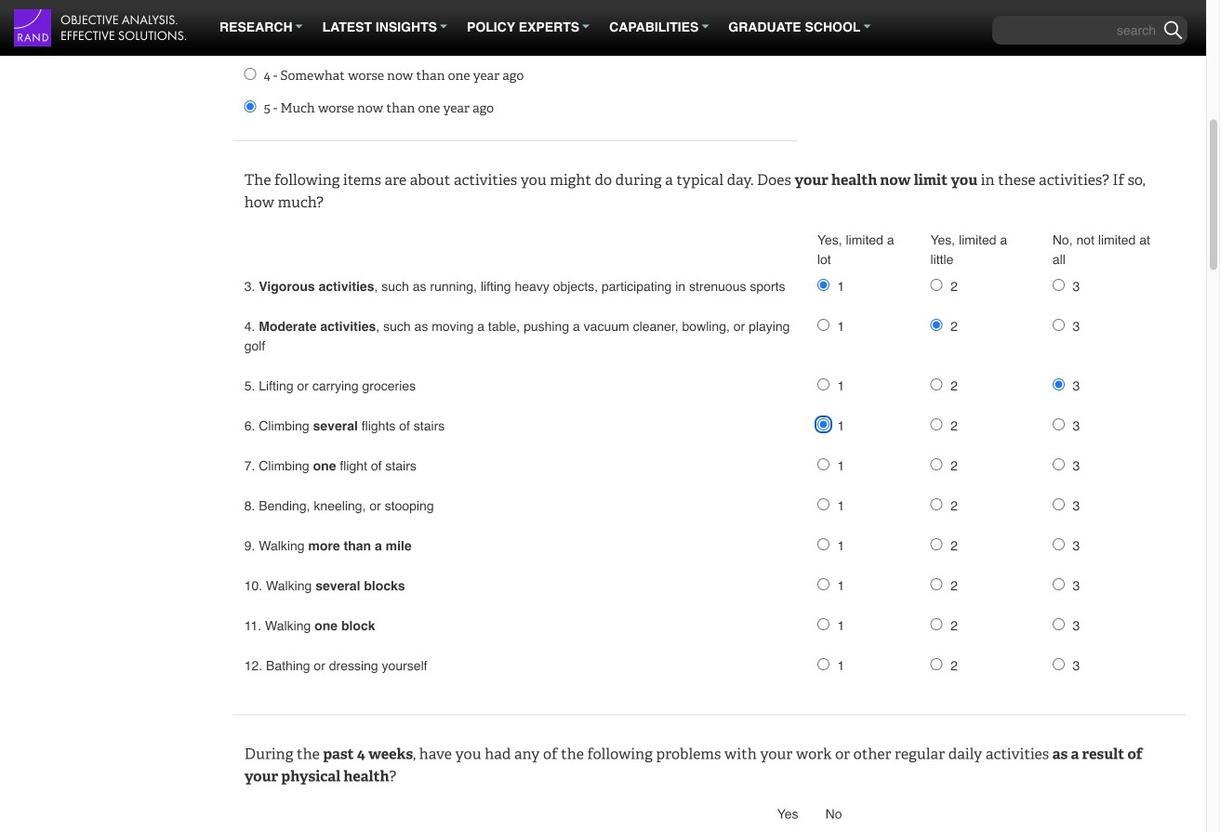 Task type: describe. For each thing, give the bounding box(es) containing it.
search search field
[[993, 16, 1160, 45]]

Site-wide search field
[[993, 16, 1188, 45]]

rand image
[[14, 9, 51, 47]]



Task type: vqa. For each thing, say whether or not it's contained in the screenshot.
site-wide element on the top
no



Task type: locate. For each thing, give the bounding box(es) containing it.
None radio
[[244, 35, 256, 47], [244, 100, 256, 112], [818, 279, 830, 291], [931, 279, 943, 291], [818, 319, 830, 331], [931, 319, 943, 331], [1053, 319, 1065, 331], [1053, 379, 1065, 391], [818, 419, 830, 431], [818, 459, 830, 471], [931, 499, 943, 511], [1053, 499, 1065, 511], [1053, 539, 1065, 551], [818, 579, 830, 591], [931, 579, 943, 591], [818, 619, 830, 631], [931, 619, 943, 631], [818, 659, 830, 671], [1053, 659, 1065, 671], [244, 35, 256, 47], [244, 100, 256, 112], [818, 279, 830, 291], [931, 279, 943, 291], [818, 319, 830, 331], [931, 319, 943, 331], [1053, 319, 1065, 331], [1053, 379, 1065, 391], [818, 419, 830, 431], [818, 459, 830, 471], [931, 499, 943, 511], [1053, 499, 1065, 511], [1053, 539, 1065, 551], [818, 579, 830, 591], [931, 579, 943, 591], [818, 619, 830, 631], [931, 619, 943, 631], [818, 659, 830, 671], [1053, 659, 1065, 671]]

None radio
[[244, 3, 256, 15], [244, 68, 256, 80], [1053, 279, 1065, 291], [818, 379, 830, 391], [931, 379, 943, 391], [931, 419, 943, 431], [1053, 419, 1065, 431], [931, 459, 943, 471], [1053, 459, 1065, 471], [818, 499, 830, 511], [818, 539, 830, 551], [931, 539, 943, 551], [1053, 579, 1065, 591], [1053, 619, 1065, 631], [931, 659, 943, 671], [244, 3, 256, 15], [244, 68, 256, 80], [1053, 279, 1065, 291], [818, 379, 830, 391], [931, 379, 943, 391], [931, 419, 943, 431], [1053, 419, 1065, 431], [931, 459, 943, 471], [1053, 459, 1065, 471], [818, 499, 830, 511], [818, 539, 830, 551], [931, 539, 943, 551], [1053, 579, 1065, 591], [1053, 619, 1065, 631], [931, 659, 943, 671]]



